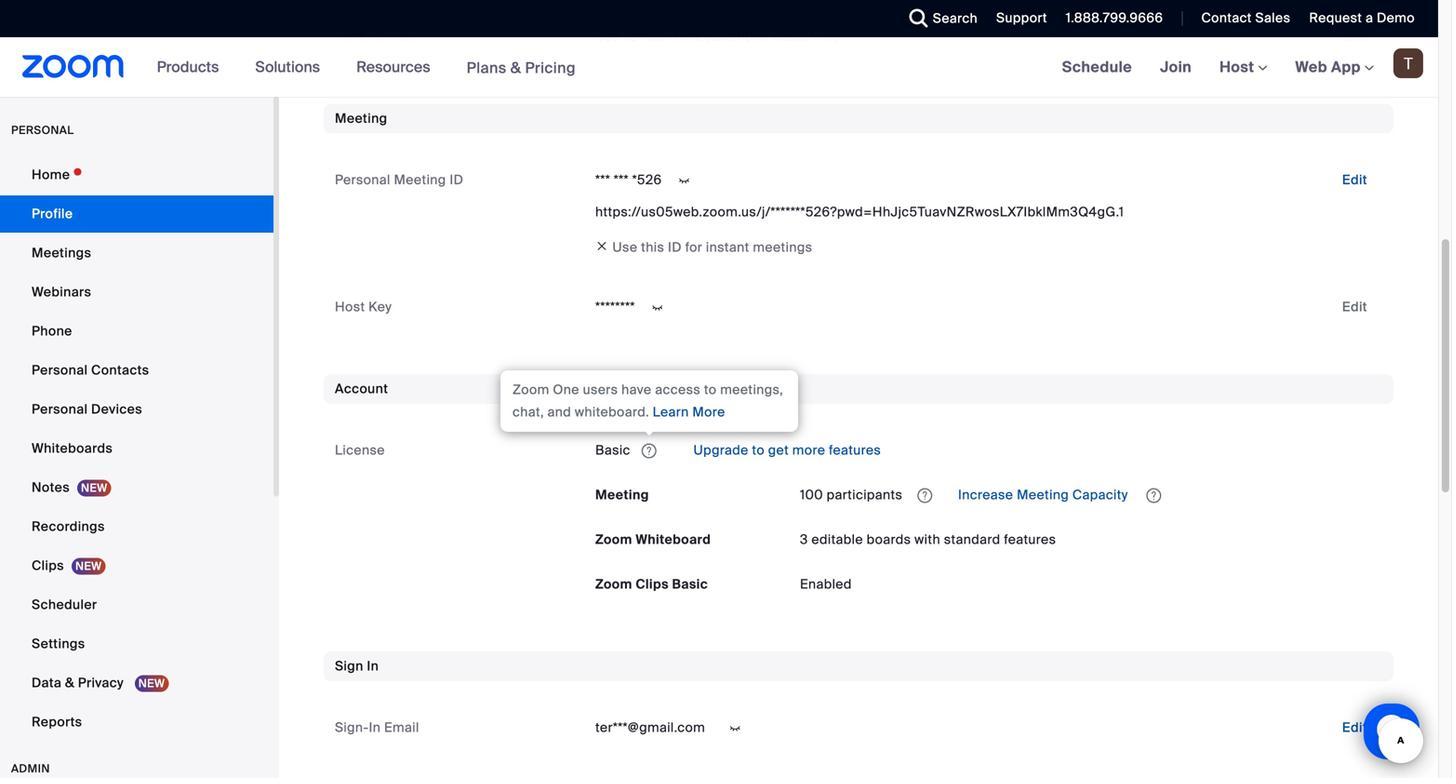 Task type: describe. For each thing, give the bounding box(es) containing it.
a
[[1366, 9, 1374, 27]]

pricing
[[525, 58, 576, 77]]

get
[[768, 442, 789, 459]]

this
[[641, 239, 665, 256]]

use this id for instant meetings
[[613, 239, 813, 256]]

zoom for zoom one users have access to meetings, chat, and whiteboard.
[[513, 381, 550, 398]]

have
[[622, 381, 652, 398]]

devices
[[91, 401, 142, 418]]

product information navigation
[[143, 37, 590, 98]]

sign
[[335, 658, 364, 675]]

data & privacy
[[32, 674, 127, 692]]

plans
[[467, 58, 507, 77]]

application containing basic
[[596, 436, 1383, 465]]

meetings navigation
[[1049, 37, 1439, 98]]

personal devices
[[32, 401, 142, 418]]

license
[[335, 442, 385, 459]]

use for use 12-hour time (example: 02:00 pm)
[[596, 28, 621, 45]]

zoom for zoom clips basic
[[596, 576, 633, 593]]

products button
[[157, 37, 227, 97]]

sign-in email
[[335, 719, 419, 736]]

meetings,
[[721, 381, 784, 398]]

profile
[[32, 205, 73, 222]]

personal meeting id
[[335, 171, 464, 188]]

support
[[997, 9, 1048, 27]]

instant
[[706, 239, 750, 256]]

phone link
[[0, 313, 274, 350]]

100
[[800, 486, 824, 504]]

upgrade to get more features
[[690, 442, 882, 459]]

webinars link
[[0, 274, 274, 311]]

boards
[[867, 531, 912, 548]]

3 edit button from the top
[[1328, 292, 1383, 322]]

format
[[370, 28, 415, 45]]

edit for sign-in email
[[1343, 719, 1368, 736]]

0 horizontal spatial basic
[[596, 442, 631, 459]]

********
[[596, 298, 635, 316]]

host button
[[1220, 57, 1268, 77]]

upgrade
[[694, 442, 749, 459]]

learn more about your meeting license image
[[912, 487, 938, 504]]

1 horizontal spatial to
[[752, 442, 765, 459]]

home link
[[0, 156, 274, 194]]

personal for personal contacts
[[32, 362, 88, 379]]

to inside the zoom one users have access to meetings, chat, and whiteboard.
[[704, 381, 717, 398]]

1 horizontal spatial features
[[1004, 531, 1057, 548]]

edit for time format
[[1343, 28, 1368, 45]]

phone
[[32, 322, 72, 340]]

data & privacy link
[[0, 665, 274, 702]]

enabled
[[800, 576, 852, 593]]

host key
[[335, 298, 392, 316]]

schedule
[[1063, 57, 1133, 77]]

sign in
[[335, 658, 379, 675]]

time
[[335, 28, 366, 45]]

request a demo
[[1310, 9, 1416, 27]]

whiteboards link
[[0, 430, 274, 467]]

settings
[[32, 635, 85, 652]]

*526
[[632, 171, 662, 188]]

resources button
[[357, 37, 439, 97]]

0 horizontal spatial features
[[829, 442, 882, 459]]

more
[[793, 442, 826, 459]]

id for meeting
[[450, 171, 464, 188]]

zoom clips basic
[[596, 576, 708, 593]]

data
[[32, 674, 62, 692]]

whiteboard
[[636, 531, 711, 548]]

and
[[548, 403, 572, 421]]

learn more about increasing meeting capacity image
[[1141, 487, 1167, 504]]

2 *** from the left
[[614, 171, 629, 188]]

personal contacts
[[32, 362, 149, 379]]

key
[[369, 298, 392, 316]]

learn
[[653, 403, 689, 421]]

account
[[335, 380, 388, 397]]

meetings link
[[0, 235, 274, 272]]

100 participants
[[800, 486, 903, 504]]

personal for personal meeting id
[[335, 171, 391, 188]]

id for this
[[668, 239, 682, 256]]

in for sign-
[[369, 719, 381, 736]]

1.888.799.9666
[[1066, 9, 1164, 27]]

contact
[[1202, 9, 1252, 27]]

webinars
[[32, 283, 91, 301]]

resources
[[357, 57, 431, 77]]

02:00
[[772, 28, 811, 45]]

web
[[1296, 57, 1328, 77]]

host for host
[[1220, 57, 1259, 77]]

use for use this id for instant meetings
[[613, 239, 638, 256]]

profile picture image
[[1394, 48, 1424, 78]]

settings link
[[0, 625, 274, 663]]



Task type: vqa. For each thing, say whether or not it's contained in the screenshot.
"ZOOM" within the Zoom One users have access to meetings, chat, and whiteboard.
yes



Task type: locate. For each thing, give the bounding box(es) containing it.
id
[[450, 171, 464, 188], [668, 239, 682, 256]]

reports link
[[0, 704, 274, 741]]

contacts
[[91, 362, 149, 379]]

3 edit from the top
[[1343, 298, 1368, 316]]

support link
[[983, 0, 1052, 37], [997, 9, 1048, 27]]

clips
[[32, 557, 64, 574], [636, 576, 669, 593]]

https://us05web.zoom.us/j/*******526?pwd=hhjjc5tuavnzrwoslx7ibklmm3q4gg.1
[[596, 203, 1125, 221]]

1 vertical spatial personal
[[32, 362, 88, 379]]

edit for personal meeting id
[[1343, 171, 1368, 188]]

search button
[[896, 0, 983, 37]]

sign-
[[335, 719, 369, 736]]

zoom inside the zoom one users have access to meetings, chat, and whiteboard.
[[513, 381, 550, 398]]

zoom up zoom clips basic
[[596, 531, 633, 548]]

privacy
[[78, 674, 124, 692]]

0 vertical spatial in
[[367, 658, 379, 675]]

learn more link
[[653, 403, 726, 421]]

features up 100 participants
[[829, 442, 882, 459]]

0 horizontal spatial ***
[[596, 171, 611, 188]]

clips inside personal menu menu
[[32, 557, 64, 574]]

1 vertical spatial features
[[1004, 531, 1057, 548]]

1 horizontal spatial clips
[[636, 576, 669, 593]]

2 vertical spatial zoom
[[596, 576, 633, 593]]

web app
[[1296, 57, 1362, 77]]

to left the get
[[752, 442, 765, 459]]

banner
[[0, 37, 1439, 98]]

0 vertical spatial to
[[704, 381, 717, 398]]

3 editable boards with standard features
[[800, 531, 1057, 548]]

editable
[[812, 531, 864, 548]]

0 vertical spatial features
[[829, 442, 882, 459]]

1 vertical spatial zoom
[[596, 531, 633, 548]]

1 vertical spatial id
[[668, 239, 682, 256]]

notes link
[[0, 469, 274, 506]]

admin
[[11, 761, 50, 776]]

1 vertical spatial basic
[[672, 576, 708, 593]]

email
[[384, 719, 419, 736]]

increase meeting capacity
[[955, 486, 1132, 504]]

0 horizontal spatial to
[[704, 381, 717, 398]]

search
[[933, 10, 978, 27]]

1 horizontal spatial host
[[1220, 57, 1259, 77]]

3
[[800, 531, 808, 548]]

1 edit button from the top
[[1328, 22, 1383, 52]]

0 horizontal spatial host
[[335, 298, 365, 316]]

solutions
[[255, 57, 320, 77]]

2 edit button from the top
[[1328, 165, 1383, 195]]

edit button for sign-in email
[[1328, 713, 1383, 743]]

application
[[596, 436, 1383, 465], [800, 480, 1383, 510]]

whiteboards
[[32, 440, 113, 457]]

1 horizontal spatial id
[[668, 239, 682, 256]]

1 horizontal spatial basic
[[672, 576, 708, 593]]

contact sales
[[1202, 9, 1291, 27]]

1 edit from the top
[[1343, 28, 1368, 45]]

schedule link
[[1049, 37, 1147, 97]]

& right the data
[[65, 674, 75, 692]]

1 vertical spatial application
[[800, 480, 1383, 510]]

zoom for zoom whiteboard
[[596, 531, 633, 548]]

1 vertical spatial &
[[65, 674, 75, 692]]

& right plans
[[511, 58, 521, 77]]

upgrade to get more features link
[[690, 442, 882, 459]]

to
[[704, 381, 717, 398], [752, 442, 765, 459]]

0 vertical spatial personal
[[335, 171, 391, 188]]

participants
[[827, 486, 903, 504]]

capacity
[[1073, 486, 1129, 504]]

zoom whiteboard
[[596, 531, 711, 548]]

edit button for time format
[[1328, 22, 1383, 52]]

clips down zoom whiteboard
[[636, 576, 669, 593]]

1 vertical spatial host
[[335, 298, 365, 316]]

4 edit button from the top
[[1328, 713, 1383, 743]]

host left key
[[335, 298, 365, 316]]

personal for personal devices
[[32, 401, 88, 418]]

basic left learn more about your license type icon at the left
[[596, 442, 631, 459]]

join link
[[1147, 37, 1206, 97]]

scheduler link
[[0, 586, 274, 624]]

one
[[553, 381, 580, 398]]

application containing 100 participants
[[800, 480, 1383, 510]]

host
[[1220, 57, 1259, 77], [335, 298, 365, 316]]

to up more
[[704, 381, 717, 398]]

use left 12- at the left
[[596, 28, 621, 45]]

reports
[[32, 713, 82, 731]]

12-
[[624, 28, 643, 45]]

host inside meetings navigation
[[1220, 57, 1259, 77]]

in
[[367, 658, 379, 675], [369, 719, 381, 736]]

access
[[655, 381, 701, 398]]

1 vertical spatial in
[[369, 719, 381, 736]]

with
[[915, 531, 941, 548]]

time
[[675, 28, 703, 45]]

2 vertical spatial personal
[[32, 401, 88, 418]]

sales
[[1256, 9, 1291, 27]]

use 12-hour time (example: 02:00 pm)
[[596, 28, 838, 45]]

whiteboard.
[[575, 403, 650, 421]]

2 edit from the top
[[1343, 171, 1368, 188]]

0 vertical spatial &
[[511, 58, 521, 77]]

0 horizontal spatial clips
[[32, 557, 64, 574]]

1 vertical spatial clips
[[636, 576, 669, 593]]

in for sign
[[367, 658, 379, 675]]

0 vertical spatial application
[[596, 436, 1383, 465]]

1 vertical spatial to
[[752, 442, 765, 459]]

use left this
[[613, 239, 638, 256]]

1 *** from the left
[[596, 171, 611, 188]]

plans & pricing
[[467, 58, 576, 77]]

0 vertical spatial id
[[450, 171, 464, 188]]

app
[[1332, 57, 1362, 77]]

& for plans
[[511, 58, 521, 77]]

zoom one users have access to meetings, chat, and whiteboard.
[[513, 381, 784, 421]]

4 edit from the top
[[1343, 719, 1368, 736]]

recordings
[[32, 518, 105, 535]]

join
[[1161, 57, 1192, 77]]

for
[[686, 239, 703, 256]]

in right sign
[[367, 658, 379, 675]]

host down contact sales
[[1220, 57, 1259, 77]]

edit
[[1343, 28, 1368, 45], [1343, 171, 1368, 188], [1343, 298, 1368, 316], [1343, 719, 1368, 736]]

solutions button
[[255, 37, 329, 97]]

edit button for personal meeting id
[[1328, 165, 1383, 195]]

chat,
[[513, 403, 544, 421]]

show host key image
[[643, 299, 673, 316]]

meetings
[[32, 244, 91, 262]]

0 horizontal spatial &
[[65, 674, 75, 692]]

learn more about your license type image
[[640, 445, 659, 458]]

1 horizontal spatial &
[[511, 58, 521, 77]]

increase meeting capacity link
[[955, 486, 1132, 504]]

request
[[1310, 9, 1363, 27]]

personal menu menu
[[0, 156, 274, 743]]

recordings link
[[0, 508, 274, 545]]

use
[[596, 28, 621, 45], [613, 239, 638, 256]]

personal devices link
[[0, 391, 274, 428]]

host for host key
[[335, 298, 365, 316]]

demo
[[1378, 9, 1416, 27]]

personal contacts link
[[0, 352, 274, 389]]

1 vertical spatial use
[[613, 239, 638, 256]]

pm)
[[814, 28, 838, 45]]

1.888.799.9666 button
[[1052, 0, 1168, 37], [1066, 9, 1164, 27]]

zoom logo image
[[22, 55, 124, 78]]

0 vertical spatial zoom
[[513, 381, 550, 398]]

& for data
[[65, 674, 75, 692]]

1 horizontal spatial ***
[[614, 171, 629, 188]]

banner containing products
[[0, 37, 1439, 98]]

zoom up chat,
[[513, 381, 550, 398]]

more
[[693, 403, 726, 421]]

in left the email
[[369, 719, 381, 736]]

notes
[[32, 479, 70, 496]]

learn more
[[653, 403, 726, 421]]

personal
[[335, 171, 391, 188], [32, 362, 88, 379], [32, 401, 88, 418]]

0 vertical spatial host
[[1220, 57, 1259, 77]]

personal
[[11, 123, 74, 137]]

0 vertical spatial clips
[[32, 557, 64, 574]]

clips up scheduler
[[32, 557, 64, 574]]

standard
[[944, 531, 1001, 548]]

zoom down zoom whiteboard
[[596, 576, 633, 593]]

0 horizontal spatial id
[[450, 171, 464, 188]]

0 vertical spatial use
[[596, 28, 621, 45]]

request a demo link
[[1296, 0, 1439, 37], [1310, 9, 1416, 27]]

time format
[[335, 28, 415, 45]]

increase
[[959, 486, 1014, 504]]

& inside personal menu menu
[[65, 674, 75, 692]]

home
[[32, 166, 70, 183]]

scheduler
[[32, 596, 97, 613]]

0 vertical spatial basic
[[596, 442, 631, 459]]

show personal meeting id image
[[670, 172, 699, 189]]

features down increase meeting capacity
[[1004, 531, 1057, 548]]

& inside the product information navigation
[[511, 58, 521, 77]]

zoom one users have access to meetings, chat, and whiteboard. learn more tooltip
[[501, 370, 799, 436]]

basic down whiteboard
[[672, 576, 708, 593]]



